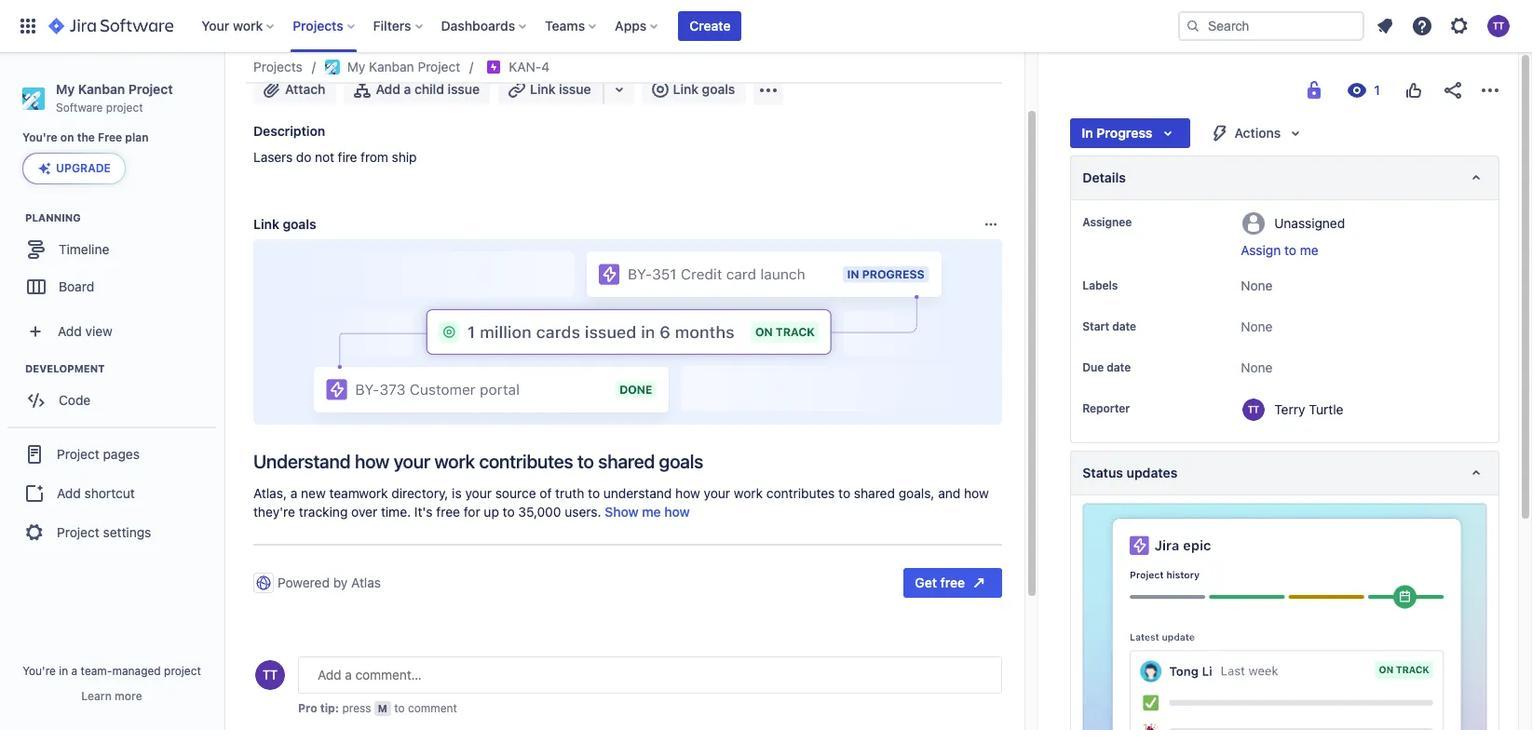 Task type: vqa. For each thing, say whether or not it's contained in the screenshot.
REPORTER
yes



Task type: describe. For each thing, give the bounding box(es) containing it.
your profile and settings image
[[1487, 15, 1510, 37]]

your work button
[[196, 11, 282, 41]]

dashboards
[[441, 18, 515, 34]]

projects button
[[287, 11, 362, 41]]

sidebar navigation image
[[203, 75, 244, 112]]

development image
[[3, 358, 25, 380]]

are
[[391, 37, 422, 63]]

unassigned
[[1274, 215, 1345, 231]]

assignee
[[1083, 215, 1132, 229]]

vote options: no one has voted for this issue yet. image
[[1403, 79, 1425, 102]]

none for labels
[[1241, 278, 1273, 293]]

epic image
[[486, 60, 501, 75]]

child
[[415, 81, 444, 97]]

start
[[1083, 319, 1109, 333]]

project inside project pages link
[[57, 446, 99, 462]]

add shortcut
[[57, 485, 135, 501]]

description
[[253, 123, 325, 139]]

development group
[[9, 362, 223, 425]]

in progress
[[1082, 125, 1153, 141]]

create
[[690, 18, 731, 34]]

upgrade button
[[23, 154, 125, 184]]

do
[[296, 149, 311, 165]]

2 none from the top
[[1241, 319, 1273, 334]]

project inside project settings link
[[57, 524, 99, 540]]

status updates element
[[1070, 451, 1500, 496]]

reporter
[[1083, 401, 1130, 415]]

filters
[[373, 18, 411, 34]]

date for due date
[[1107, 360, 1131, 374]]

add for add a child issue
[[376, 81, 400, 97]]

kanban for my kanban project
[[369, 59, 414, 75]]

my for my kanban project software project
[[56, 81, 75, 97]]

learn more button
[[81, 689, 142, 704]]

in
[[1082, 125, 1093, 141]]

m
[[378, 702, 387, 714]]

banner containing your work
[[0, 0, 1532, 52]]

pro
[[298, 701, 317, 715]]

pages
[[103, 446, 140, 462]]

add shortcut button
[[7, 475, 216, 513]]

dashboards button
[[436, 11, 534, 41]]

labels
[[1083, 278, 1118, 292]]

project pages link
[[7, 434, 216, 475]]

assignee pin to top. only you can see pinned fields. image
[[1136, 215, 1150, 230]]

notifications image
[[1374, 15, 1396, 37]]

0 vertical spatial not
[[426, 37, 458, 63]]

meatball menu image
[[984, 217, 999, 232]]

lasers do not fire from ship
[[253, 149, 417, 165]]

my kanban project
[[347, 59, 460, 75]]

2 issue from the left
[[559, 81, 591, 97]]

terry
[[1274, 401, 1305, 417]]

project inside my kanban project software project
[[106, 100, 143, 114]]

attach button
[[253, 75, 337, 104]]

details
[[1083, 170, 1126, 185]]

the
[[77, 131, 95, 145]]

planning group
[[9, 211, 223, 311]]

1 vertical spatial goals
[[283, 216, 316, 232]]

your work
[[201, 18, 263, 34]]

add app image
[[757, 79, 780, 101]]

add view button
[[11, 313, 212, 351]]

create button
[[678, 11, 742, 41]]

the
[[287, 37, 324, 63]]

filters button
[[368, 11, 430, 41]]

kanban for my kanban project software project
[[78, 81, 125, 97]]

add view
[[58, 323, 113, 339]]

team-
[[81, 664, 112, 678]]

development
[[25, 363, 105, 375]]

you're on the free plan
[[22, 131, 149, 145]]

board
[[59, 278, 94, 294]]

project settings
[[57, 524, 151, 540]]

projects link
[[253, 56, 303, 78]]

help image
[[1411, 15, 1433, 37]]

kan-4 link
[[509, 56, 550, 78]]

1 vertical spatial link goals
[[253, 216, 316, 232]]

appswitcher icon image
[[17, 15, 39, 37]]

on
[[60, 131, 74, 145]]

details element
[[1070, 156, 1500, 200]]

upgrade
[[56, 161, 111, 175]]

link web pages and more image
[[608, 78, 630, 101]]

to inside button
[[1285, 242, 1297, 258]]

me
[[1300, 242, 1319, 258]]

apps button
[[609, 11, 665, 41]]

date for start date
[[1112, 319, 1136, 333]]

comments button
[[336, 666, 413, 688]]

plan
[[125, 131, 149, 145]]

assign
[[1241, 242, 1281, 258]]

learn more
[[81, 689, 142, 703]]

actions button
[[1197, 118, 1318, 148]]

view
[[85, 323, 113, 339]]

from
[[361, 149, 388, 165]]

all button
[[301, 666, 328, 688]]

status updates
[[1083, 465, 1178, 481]]

planning image
[[3, 207, 25, 229]]



Task type: locate. For each thing, give the bounding box(es) containing it.
project
[[418, 59, 460, 75], [128, 81, 173, 97], [57, 446, 99, 462], [57, 524, 99, 540]]

settings image
[[1448, 15, 1471, 37]]

kan-4
[[509, 59, 550, 75]]

software
[[56, 100, 103, 114]]

link issue button
[[498, 75, 604, 104]]

goals left add app image
[[702, 81, 735, 97]]

not right do at the left
[[315, 149, 334, 165]]

my kanban project software project
[[56, 81, 173, 114]]

projects inside popup button
[[293, 18, 343, 34]]

project down add shortcut
[[57, 524, 99, 540]]

my for my kanban project
[[347, 59, 365, 75]]

a
[[404, 81, 411, 97], [71, 664, 78, 678]]

progress
[[1097, 125, 1153, 141]]

press
[[342, 701, 371, 715]]

to left me
[[1285, 242, 1297, 258]]

1 horizontal spatial to
[[1285, 242, 1297, 258]]

fire
[[338, 149, 357, 165]]

my inside my kanban project software project
[[56, 81, 75, 97]]

1 horizontal spatial goals
[[702, 81, 735, 97]]

project up child at the left
[[418, 59, 460, 75]]

code link
[[9, 382, 214, 419]]

menu bar containing all
[[298, 666, 481, 688]]

0 vertical spatial you're
[[22, 131, 57, 145]]

you're left "in"
[[22, 664, 56, 678]]

a right "in"
[[71, 664, 78, 678]]

project up the plan
[[106, 100, 143, 114]]

1 horizontal spatial link goals
[[673, 81, 735, 97]]

4
[[541, 59, 550, 75]]

code
[[59, 392, 91, 408]]

project pages
[[57, 446, 140, 462]]

0 vertical spatial a
[[404, 81, 411, 97]]

firing
[[463, 37, 512, 63]]

due date
[[1083, 360, 1131, 374]]

project settings link
[[7, 513, 216, 554]]

0 horizontal spatial kanban
[[78, 81, 125, 97]]

link goals
[[673, 81, 735, 97], [253, 216, 316, 232]]

link issue
[[530, 81, 591, 97]]

1 horizontal spatial a
[[404, 81, 411, 97]]

1 horizontal spatial issue
[[559, 81, 591, 97]]

1 vertical spatial not
[[315, 149, 334, 165]]

copy link to issue image
[[546, 59, 561, 74]]

1 none from the top
[[1241, 278, 1273, 293]]

1 vertical spatial project
[[164, 664, 201, 678]]

comment
[[408, 701, 457, 715]]

my inside my kanban project link
[[347, 59, 365, 75]]

0 vertical spatial to
[[1285, 242, 1297, 258]]

add a child issue button
[[344, 75, 491, 104]]

settings
[[103, 524, 151, 540]]

managed
[[112, 664, 161, 678]]

2 vertical spatial add
[[57, 485, 81, 501]]

0 vertical spatial date
[[1112, 319, 1136, 333]]

0 vertical spatial my
[[347, 59, 365, 75]]

1 issue from the left
[[448, 81, 480, 97]]

in
[[59, 664, 68, 678]]

add left shortcut
[[57, 485, 81, 501]]

add down my kanban project link
[[376, 81, 400, 97]]

link goals button
[[641, 75, 746, 104]]

my right my kanban project icon
[[347, 59, 365, 75]]

board link
[[9, 269, 214, 306]]

my kanban project link
[[325, 56, 460, 78]]

you're for you're on the free plan
[[22, 131, 57, 145]]

group
[[7, 427, 216, 559]]

jira software image
[[48, 15, 173, 37], [48, 15, 173, 37]]

you're for you're in a team-managed project
[[22, 664, 56, 678]]

1 horizontal spatial kanban
[[369, 59, 414, 75]]

project up add shortcut
[[57, 446, 99, 462]]

Search field
[[1178, 11, 1365, 41]]

1 vertical spatial none
[[1241, 319, 1273, 334]]

pro tip: press m to comment
[[298, 701, 457, 715]]

primary element
[[11, 0, 1178, 52]]

a inside button
[[404, 81, 411, 97]]

free
[[98, 131, 122, 145]]

actions image
[[1479, 79, 1501, 102]]

your
[[201, 18, 229, 34]]

1 horizontal spatial not
[[426, 37, 458, 63]]

kanban
[[369, 59, 414, 75], [78, 81, 125, 97]]

project
[[106, 100, 143, 114], [164, 664, 201, 678]]

project inside my kanban project software project
[[128, 81, 173, 97]]

not right are
[[426, 37, 458, 63]]

0 vertical spatial goals
[[702, 81, 735, 97]]

date right the due
[[1107, 360, 1131, 374]]

share image
[[1442, 79, 1464, 102]]

projects up attach in the left of the page
[[253, 59, 303, 75]]

add
[[376, 81, 400, 97], [58, 323, 82, 339], [57, 485, 81, 501]]

issue
[[448, 81, 480, 97], [559, 81, 591, 97]]

link for "link issue" button
[[530, 81, 556, 97]]

link inside button
[[673, 81, 699, 97]]

0 horizontal spatial issue
[[448, 81, 480, 97]]

link goals inside button
[[673, 81, 735, 97]]

the lasers are not firing
[[287, 37, 512, 63]]

timeline link
[[9, 231, 214, 269]]

updates
[[1127, 465, 1178, 481]]

goals
[[702, 81, 735, 97], [283, 216, 316, 232]]

banner
[[0, 0, 1532, 52]]

0 horizontal spatial a
[[71, 664, 78, 678]]

0 vertical spatial add
[[376, 81, 400, 97]]

0 vertical spatial kanban
[[369, 59, 414, 75]]

attach
[[285, 81, 326, 97]]

assign to me
[[1241, 242, 1319, 258]]

all
[[307, 668, 322, 684]]

shortcut
[[84, 485, 135, 501]]

kan-
[[509, 59, 541, 75]]

terry turtle
[[1274, 401, 1344, 417]]

0 vertical spatial link goals
[[673, 81, 735, 97]]

0 horizontal spatial to
[[394, 701, 405, 715]]

link down lasers
[[253, 216, 279, 232]]

0 horizontal spatial not
[[315, 149, 334, 165]]

link right link goals icon
[[673, 81, 699, 97]]

start date
[[1083, 319, 1136, 333]]

2 vertical spatial none
[[1241, 360, 1273, 375]]

projects up the
[[293, 18, 343, 34]]

assign to me button
[[1241, 241, 1480, 260]]

goals down do at the left
[[283, 216, 316, 232]]

show:
[[253, 668, 290, 684]]

lasers
[[253, 149, 293, 165]]

1 horizontal spatial link
[[530, 81, 556, 97]]

3 none from the top
[[1241, 360, 1273, 375]]

timeline
[[59, 241, 109, 257]]

issue down copy link to issue icon
[[559, 81, 591, 97]]

actions
[[1235, 125, 1281, 141]]

goals inside button
[[702, 81, 735, 97]]

link
[[530, 81, 556, 97], [673, 81, 699, 97], [253, 216, 279, 232]]

work
[[233, 18, 263, 34]]

more
[[115, 689, 142, 703]]

status
[[1083, 465, 1123, 481]]

projects for projects link
[[253, 59, 303, 75]]

tip:
[[320, 701, 339, 715]]

0 horizontal spatial link goals
[[253, 216, 316, 232]]

2 you're from the top
[[22, 664, 56, 678]]

group containing project pages
[[7, 427, 216, 559]]

kanban inside my kanban project software project
[[78, 81, 125, 97]]

0 vertical spatial project
[[106, 100, 143, 114]]

activity
[[253, 642, 301, 658]]

due
[[1083, 360, 1104, 374]]

project up the plan
[[128, 81, 173, 97]]

to right m
[[394, 701, 405, 715]]

1 vertical spatial to
[[394, 701, 405, 715]]

issue right child at the left
[[448, 81, 480, 97]]

1 vertical spatial a
[[71, 664, 78, 678]]

1 vertical spatial projects
[[253, 59, 303, 75]]

0 horizontal spatial goals
[[283, 216, 316, 232]]

my
[[347, 59, 365, 75], [56, 81, 75, 97]]

1 vertical spatial date
[[1107, 360, 1131, 374]]

add for add view
[[58, 323, 82, 339]]

none for due date
[[1241, 360, 1273, 375]]

to
[[1285, 242, 1297, 258], [394, 701, 405, 715]]

menu bar
[[298, 666, 481, 688]]

0 horizontal spatial my
[[56, 81, 75, 97]]

1 vertical spatial kanban
[[78, 81, 125, 97]]

add left view
[[58, 323, 82, 339]]

1 vertical spatial you're
[[22, 664, 56, 678]]

date right start
[[1112, 319, 1136, 333]]

link goals right link goals icon
[[673, 81, 735, 97]]

apps
[[615, 18, 647, 34]]

link goals down lasers
[[253, 216, 316, 232]]

search image
[[1186, 19, 1201, 34]]

Add a comment… field
[[298, 657, 1002, 694]]

turtle
[[1309, 401, 1344, 417]]

0 vertical spatial projects
[[293, 18, 343, 34]]

add inside popup button
[[58, 323, 82, 339]]

my up software
[[56, 81, 75, 97]]

my kanban project image
[[325, 60, 340, 75]]

1 vertical spatial my
[[56, 81, 75, 97]]

project inside my kanban project link
[[418, 59, 460, 75]]

learn
[[81, 689, 112, 703]]

projects for 'projects' popup button
[[293, 18, 343, 34]]

in progress button
[[1070, 118, 1190, 148]]

add for add shortcut
[[57, 485, 81, 501]]

teams
[[545, 18, 585, 34]]

add a child issue
[[376, 81, 480, 97]]

0 horizontal spatial project
[[106, 100, 143, 114]]

0 vertical spatial none
[[1241, 278, 1273, 293]]

teams button
[[539, 11, 604, 41]]

link for link goals button
[[673, 81, 699, 97]]

1 vertical spatial add
[[58, 323, 82, 339]]

link inside button
[[530, 81, 556, 97]]

you're in a team-managed project
[[22, 664, 201, 678]]

0 horizontal spatial link
[[253, 216, 279, 232]]

1 horizontal spatial my
[[347, 59, 365, 75]]

project right managed
[[164, 664, 201, 678]]

a left child at the left
[[404, 81, 411, 97]]

profile image of terry turtle image
[[255, 660, 285, 690]]

1 horizontal spatial project
[[164, 664, 201, 678]]

comments
[[341, 668, 408, 684]]

1 you're from the top
[[22, 131, 57, 145]]

2 horizontal spatial link
[[673, 81, 699, 97]]

link goals image
[[649, 78, 671, 101]]

planning
[[25, 212, 81, 224]]

link down 4
[[530, 81, 556, 97]]

you're left on
[[22, 131, 57, 145]]



